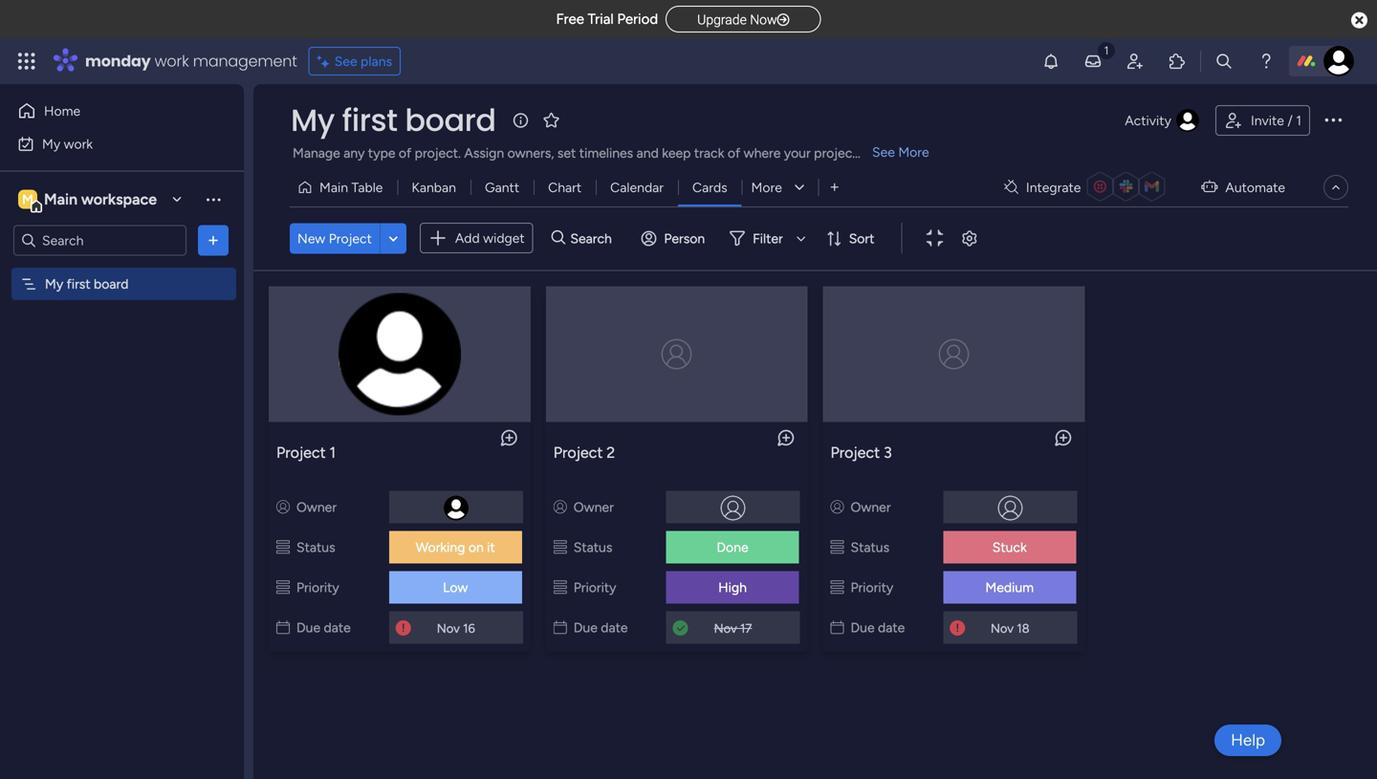 Task type: describe. For each thing, give the bounding box(es) containing it.
high
[[719, 580, 747, 596]]

nov for project 2
[[714, 621, 737, 637]]

0 vertical spatial board
[[405, 99, 496, 142]]

activity button
[[1118, 105, 1208, 136]]

due for 3
[[851, 620, 875, 636]]

inbox image
[[1084, 52, 1103, 71]]

invite members image
[[1126, 52, 1145, 71]]

see plans button
[[309, 47, 401, 76]]

dapulse integrations image
[[1005, 180, 1019, 195]]

see more link
[[871, 143, 932, 162]]

v2 calendar view small outline image for project 2
[[554, 620, 567, 636]]

3
[[884, 444, 892, 462]]

john smith image
[[1324, 46, 1355, 77]]

workspace
[[81, 190, 157, 209]]

Search field
[[566, 225, 623, 252]]

help image
[[1257, 52, 1276, 71]]

workspace selection element
[[18, 188, 160, 213]]

widget
[[483, 230, 525, 246]]

Search in workspace field
[[40, 230, 160, 252]]

more inside button
[[752, 179, 782, 196]]

work for my
[[64, 136, 93, 152]]

done
[[717, 540, 749, 556]]

v2 calendar view small outline image for project 1
[[276, 620, 290, 636]]

nov 18
[[991, 621, 1030, 637]]

add widget
[[455, 230, 525, 246]]

1 inside row group
[[330, 444, 336, 462]]

arrow down image
[[790, 227, 813, 250]]

18
[[1017, 621, 1030, 637]]

track
[[694, 145, 725, 161]]

1 horizontal spatial options image
[[1322, 108, 1345, 131]]

workspace options image
[[204, 190, 223, 209]]

chart button
[[534, 172, 596, 203]]

2
[[607, 444, 615, 462]]

nov for project 3
[[991, 621, 1014, 637]]

due date for 3
[[851, 620, 905, 636]]

free
[[556, 11, 584, 28]]

assign
[[464, 145, 504, 161]]

1 inside button
[[1297, 112, 1302, 129]]

owner for 1
[[297, 499, 337, 516]]

owners,
[[508, 145, 554, 161]]

project
[[814, 145, 858, 161]]

search everything image
[[1215, 52, 1234, 71]]

set
[[558, 145, 576, 161]]

type
[[368, 145, 396, 161]]

board inside list box
[[94, 276, 129, 292]]

dapulse person column image for project 1
[[276, 499, 290, 516]]

nov 16
[[437, 621, 475, 637]]

autopilot image
[[1202, 174, 1218, 199]]

project 3
[[831, 444, 892, 462]]

1 horizontal spatial more
[[899, 144, 930, 160]]

see plans
[[335, 53, 392, 69]]

new
[[298, 230, 326, 247]]

work for monday
[[155, 50, 189, 72]]

plans
[[361, 53, 392, 69]]

1 image
[[1098, 39, 1116, 61]]

activity
[[1125, 112, 1172, 129]]

v2 status outline image for stuck
[[831, 540, 844, 556]]

due for 2
[[574, 620, 598, 636]]

apps image
[[1168, 52, 1187, 71]]

filter button
[[722, 223, 813, 254]]

notifications image
[[1042, 52, 1061, 71]]

my inside list box
[[45, 276, 63, 292]]

dapulse rightstroke image
[[777, 13, 790, 27]]

main for main workspace
[[44, 190, 78, 209]]

1 of from the left
[[399, 145, 412, 161]]

v2 done deadline image
[[673, 620, 688, 638]]

project for project 2
[[554, 444, 603, 462]]

/
[[1288, 112, 1293, 129]]

dapulse person column image
[[554, 499, 567, 516]]

my first board inside list box
[[45, 276, 129, 292]]

cards button
[[678, 172, 742, 203]]

keep
[[662, 145, 691, 161]]

due date for 2
[[574, 620, 628, 636]]

owner for 3
[[851, 499, 891, 516]]

v2 status outline image for working on it
[[276, 540, 290, 556]]

project 2
[[554, 444, 615, 462]]

16
[[463, 621, 475, 637]]

select product image
[[17, 52, 36, 71]]

priority for 3
[[851, 580, 894, 596]]

upgrade
[[698, 12, 747, 28]]

help button
[[1215, 725, 1282, 757]]

v2 overdue deadline image for project 1
[[396, 620, 411, 638]]

new project button
[[290, 223, 380, 254]]

more button
[[742, 172, 819, 203]]

project 1
[[276, 444, 336, 462]]

filter
[[753, 230, 783, 247]]

my work button
[[11, 129, 206, 159]]

where
[[744, 145, 781, 161]]

gantt
[[485, 179, 520, 196]]

chart
[[548, 179, 582, 196]]

add to favorites image
[[542, 110, 561, 130]]

your
[[784, 145, 811, 161]]

0 horizontal spatial options image
[[204, 231, 223, 250]]

kanban button
[[397, 172, 471, 203]]

invite / 1
[[1251, 112, 1302, 129]]



Task type: locate. For each thing, give the bounding box(es) containing it.
0 horizontal spatial my first board
[[45, 276, 129, 292]]

1 due from the left
[[297, 620, 321, 636]]

work right the monday
[[155, 50, 189, 72]]

0 vertical spatial options image
[[1322, 108, 1345, 131]]

options image
[[1322, 108, 1345, 131], [204, 231, 223, 250]]

1 horizontal spatial main
[[320, 179, 348, 196]]

2 of from the left
[[728, 145, 741, 161]]

1 horizontal spatial of
[[728, 145, 741, 161]]

status for 2
[[574, 540, 613, 556]]

card cover image image for project 2
[[662, 339, 692, 370]]

1 dapulse person column image from the left
[[276, 499, 290, 516]]

0 vertical spatial work
[[155, 50, 189, 72]]

0 vertical spatial first
[[342, 99, 398, 142]]

v2 status outline image for low
[[276, 580, 290, 596]]

3 nov from the left
[[991, 621, 1014, 637]]

0 horizontal spatial priority
[[297, 580, 339, 596]]

add view image
[[831, 181, 839, 194]]

1 owner from the left
[[297, 499, 337, 516]]

1 status from the left
[[297, 540, 335, 556]]

1 horizontal spatial dapulse person column image
[[831, 499, 844, 516]]

1
[[1297, 112, 1302, 129], [330, 444, 336, 462]]

0 horizontal spatial first
[[67, 276, 91, 292]]

my
[[291, 99, 335, 142], [42, 136, 60, 152], [45, 276, 63, 292]]

working
[[416, 540, 465, 556]]

medium
[[986, 580, 1034, 596]]

see left plans
[[335, 53, 357, 69]]

calendar button
[[596, 172, 678, 203]]

0 horizontal spatial main
[[44, 190, 78, 209]]

home button
[[11, 96, 206, 126]]

work inside my work 'button'
[[64, 136, 93, 152]]

0 horizontal spatial owner
[[297, 499, 337, 516]]

date
[[324, 620, 351, 636], [601, 620, 628, 636], [878, 620, 905, 636]]

priority
[[297, 580, 339, 596], [574, 580, 617, 596], [851, 580, 894, 596]]

0 horizontal spatial more
[[752, 179, 782, 196]]

1 date from the left
[[324, 620, 351, 636]]

1 vertical spatial my first board
[[45, 276, 129, 292]]

add
[[455, 230, 480, 246]]

main inside workspace selection element
[[44, 190, 78, 209]]

0 horizontal spatial v2 calendar view small outline image
[[276, 620, 290, 636]]

first up type at the left of the page
[[342, 99, 398, 142]]

v2 search image
[[552, 228, 566, 249]]

and
[[637, 145, 659, 161]]

owner right dapulse person column image
[[574, 499, 614, 516]]

1 due date from the left
[[297, 620, 351, 636]]

0 horizontal spatial v2 status outline image
[[554, 540, 567, 556]]

1 horizontal spatial due date
[[574, 620, 628, 636]]

status down project 3
[[851, 540, 890, 556]]

upgrade now
[[698, 12, 777, 28]]

calendar
[[611, 179, 664, 196]]

main table
[[320, 179, 383, 196]]

integrate
[[1026, 179, 1081, 196]]

1 v2 calendar view small outline image from the left
[[276, 620, 290, 636]]

v2 status outline image
[[276, 540, 290, 556], [831, 540, 844, 556], [276, 580, 290, 596], [554, 580, 567, 596]]

1 horizontal spatial work
[[155, 50, 189, 72]]

help
[[1231, 731, 1266, 751]]

first
[[342, 99, 398, 142], [67, 276, 91, 292]]

show board description image
[[510, 111, 533, 130]]

0 horizontal spatial of
[[399, 145, 412, 161]]

1 horizontal spatial due
[[574, 620, 598, 636]]

stands.
[[861, 145, 903, 161]]

person
[[664, 230, 705, 247]]

due for 1
[[297, 620, 321, 636]]

2 v2 overdue deadline image from the left
[[950, 620, 966, 638]]

row group
[[261, 279, 1370, 667]]

17
[[740, 621, 752, 637]]

0 horizontal spatial due date
[[297, 620, 351, 636]]

1 horizontal spatial 1
[[1297, 112, 1302, 129]]

3 priority from the left
[[851, 580, 894, 596]]

main workspace
[[44, 190, 157, 209]]

dapulse person column image down 'project 1'
[[276, 499, 290, 516]]

nov
[[437, 621, 460, 637], [714, 621, 737, 637], [991, 621, 1014, 637]]

see more
[[873, 144, 930, 160]]

m
[[22, 191, 33, 208]]

status
[[297, 540, 335, 556], [574, 540, 613, 556], [851, 540, 890, 556]]

3 status from the left
[[851, 540, 890, 556]]

1 vertical spatial 1
[[330, 444, 336, 462]]

nov 17
[[714, 621, 752, 637]]

v2 overdue deadline image left nov 16
[[396, 620, 411, 638]]

owner
[[297, 499, 337, 516], [574, 499, 614, 516], [851, 499, 891, 516]]

kanban
[[412, 179, 456, 196]]

dapulse person column image down project 3
[[831, 499, 844, 516]]

status for 3
[[851, 540, 890, 556]]

date for 1
[[324, 620, 351, 636]]

2 date from the left
[[601, 620, 628, 636]]

project.
[[415, 145, 461, 161]]

working on it
[[416, 540, 495, 556]]

2 horizontal spatial nov
[[991, 621, 1014, 637]]

of
[[399, 145, 412, 161], [728, 145, 741, 161]]

see right project
[[873, 144, 895, 160]]

1 vertical spatial work
[[64, 136, 93, 152]]

project for project 3
[[831, 444, 880, 462]]

my first board down search in workspace field
[[45, 276, 129, 292]]

priority for 2
[[574, 580, 617, 596]]

low
[[443, 580, 468, 596]]

0 vertical spatial see
[[335, 53, 357, 69]]

new project
[[298, 230, 372, 247]]

1 vertical spatial more
[[752, 179, 782, 196]]

gantt button
[[471, 172, 534, 203]]

due date
[[297, 620, 351, 636], [574, 620, 628, 636], [851, 620, 905, 636]]

v2 overdue deadline image for project 3
[[950, 620, 966, 638]]

v2 status outline image up v2 calendar view small outline image
[[831, 580, 844, 596]]

v2 overdue deadline image left nov 18 on the bottom right of page
[[950, 620, 966, 638]]

status for 1
[[297, 540, 335, 556]]

dapulse close image
[[1352, 11, 1368, 31]]

of right track
[[728, 145, 741, 161]]

2 nov from the left
[[714, 621, 737, 637]]

board up project.
[[405, 99, 496, 142]]

2 owner from the left
[[574, 499, 614, 516]]

1 horizontal spatial board
[[405, 99, 496, 142]]

2 horizontal spatial date
[[878, 620, 905, 636]]

2 horizontal spatial owner
[[851, 499, 891, 516]]

my down the home at the top left of page
[[42, 136, 60, 152]]

main for main table
[[320, 179, 348, 196]]

owner down 'project 1'
[[297, 499, 337, 516]]

main left table
[[320, 179, 348, 196]]

first inside list box
[[67, 276, 91, 292]]

manage
[[293, 145, 340, 161]]

free trial period
[[556, 11, 658, 28]]

0 vertical spatial v2 status outline image
[[554, 540, 567, 556]]

1 vertical spatial v2 status outline image
[[831, 580, 844, 596]]

sort button
[[819, 223, 886, 254]]

main
[[320, 179, 348, 196], [44, 190, 78, 209]]

my up manage at the top of the page
[[291, 99, 335, 142]]

nov left 16
[[437, 621, 460, 637]]

0 horizontal spatial 1
[[330, 444, 336, 462]]

on
[[469, 540, 484, 556]]

v2 calendar view small outline image
[[831, 620, 844, 636]]

2 horizontal spatial status
[[851, 540, 890, 556]]

2 horizontal spatial due
[[851, 620, 875, 636]]

management
[[193, 50, 297, 72]]

1 priority from the left
[[297, 580, 339, 596]]

due date for 1
[[297, 620, 351, 636]]

2 v2 calendar view small outline image from the left
[[554, 620, 567, 636]]

it
[[487, 540, 495, 556]]

collapse board header image
[[1329, 180, 1344, 195]]

due
[[297, 620, 321, 636], [574, 620, 598, 636], [851, 620, 875, 636]]

1 horizontal spatial nov
[[714, 621, 737, 637]]

add widget button
[[420, 223, 534, 254]]

manage any type of project. assign owners, set timelines and keep track of where your project stands.
[[293, 145, 903, 161]]

nov left the 18
[[991, 621, 1014, 637]]

My first board field
[[286, 99, 501, 142]]

owner for 2
[[574, 499, 614, 516]]

2 priority from the left
[[574, 580, 617, 596]]

1 vertical spatial see
[[873, 144, 895, 160]]

invite / 1 button
[[1216, 105, 1311, 136]]

status down project 2
[[574, 540, 613, 556]]

my first board list box
[[0, 264, 244, 559]]

project inside new project button
[[329, 230, 372, 247]]

see for see plans
[[335, 53, 357, 69]]

cards
[[693, 179, 728, 196]]

any
[[344, 145, 365, 161]]

2 horizontal spatial due date
[[851, 620, 905, 636]]

automate
[[1226, 179, 1286, 196]]

3 date from the left
[[878, 620, 905, 636]]

v2 calendar view small outline image
[[276, 620, 290, 636], [554, 620, 567, 636]]

v2 status outline image down dapulse person column image
[[554, 540, 567, 556]]

card cover image image for project 3
[[939, 339, 969, 370]]

2 due date from the left
[[574, 620, 628, 636]]

0 horizontal spatial status
[[297, 540, 335, 556]]

more down where
[[752, 179, 782, 196]]

options image down workspace options icon
[[204, 231, 223, 250]]

dapulse person column image
[[276, 499, 290, 516], [831, 499, 844, 516]]

1 horizontal spatial v2 status outline image
[[831, 580, 844, 596]]

v2 status outline image for status
[[554, 540, 567, 556]]

1 horizontal spatial v2 overdue deadline image
[[950, 620, 966, 638]]

2 horizontal spatial priority
[[851, 580, 894, 596]]

of right type at the left of the page
[[399, 145, 412, 161]]

1 v2 overdue deadline image from the left
[[396, 620, 411, 638]]

period
[[617, 11, 658, 28]]

0 horizontal spatial card cover image image
[[282, 293, 518, 416]]

0 horizontal spatial see
[[335, 53, 357, 69]]

angle down image
[[389, 231, 398, 246]]

1 horizontal spatial date
[[601, 620, 628, 636]]

project for project 1
[[276, 444, 326, 462]]

table
[[352, 179, 383, 196]]

2 status from the left
[[574, 540, 613, 556]]

options image right /
[[1322, 108, 1345, 131]]

3 due from the left
[[851, 620, 875, 636]]

nov for project 1
[[437, 621, 460, 637]]

0 horizontal spatial v2 overdue deadline image
[[396, 620, 411, 638]]

sort
[[849, 230, 875, 247]]

2 dapulse person column image from the left
[[831, 499, 844, 516]]

date for 3
[[878, 620, 905, 636]]

0 vertical spatial more
[[899, 144, 930, 160]]

2 horizontal spatial card cover image image
[[939, 339, 969, 370]]

v2 status outline image for priority
[[831, 580, 844, 596]]

dapulse person column image for project 3
[[831, 499, 844, 516]]

my down search in workspace field
[[45, 276, 63, 292]]

board
[[405, 99, 496, 142], [94, 276, 129, 292]]

1 vertical spatial first
[[67, 276, 91, 292]]

work down the home at the top left of page
[[64, 136, 93, 152]]

main table button
[[290, 172, 397, 203]]

more
[[899, 144, 930, 160], [752, 179, 782, 196]]

2 due from the left
[[574, 620, 598, 636]]

timelines
[[580, 145, 634, 161]]

3 due date from the left
[[851, 620, 905, 636]]

owner down project 3
[[851, 499, 891, 516]]

my first board
[[291, 99, 496, 142], [45, 276, 129, 292]]

my first board up type at the left of the page
[[291, 99, 496, 142]]

option
[[0, 267, 244, 271]]

my inside my work 'button'
[[42, 136, 60, 152]]

v2 status outline image
[[554, 540, 567, 556], [831, 580, 844, 596]]

first down search in workspace field
[[67, 276, 91, 292]]

1 horizontal spatial status
[[574, 540, 613, 556]]

0 horizontal spatial board
[[94, 276, 129, 292]]

1 horizontal spatial card cover image image
[[662, 339, 692, 370]]

monday work management
[[85, 50, 297, 72]]

see for see more
[[873, 144, 895, 160]]

card cover image image
[[282, 293, 518, 416], [662, 339, 692, 370], [939, 339, 969, 370]]

1 horizontal spatial priority
[[574, 580, 617, 596]]

board down search in workspace field
[[94, 276, 129, 292]]

1 horizontal spatial see
[[873, 144, 895, 160]]

v2 overdue deadline image
[[396, 620, 411, 638], [950, 620, 966, 638]]

0 vertical spatial my first board
[[291, 99, 496, 142]]

work
[[155, 50, 189, 72], [64, 136, 93, 152]]

trial
[[588, 11, 614, 28]]

1 horizontal spatial first
[[342, 99, 398, 142]]

1 horizontal spatial owner
[[574, 499, 614, 516]]

priority for 1
[[297, 580, 339, 596]]

nov left 17
[[714, 621, 737, 637]]

0 horizontal spatial dapulse person column image
[[276, 499, 290, 516]]

1 vertical spatial options image
[[204, 231, 223, 250]]

0 vertical spatial 1
[[1297, 112, 1302, 129]]

row group containing project 1
[[261, 279, 1370, 667]]

workspace image
[[18, 189, 37, 210]]

monday
[[85, 50, 151, 72]]

main inside button
[[320, 179, 348, 196]]

status down 'project 1'
[[297, 540, 335, 556]]

1 horizontal spatial my first board
[[291, 99, 496, 142]]

v2 status outline image for high
[[554, 580, 567, 596]]

main right workspace image
[[44, 190, 78, 209]]

1 horizontal spatial v2 calendar view small outline image
[[554, 620, 567, 636]]

person button
[[634, 223, 717, 254]]

date for 2
[[601, 620, 628, 636]]

upgrade now link
[[666, 6, 821, 32]]

0 horizontal spatial due
[[297, 620, 321, 636]]

more right project
[[899, 144, 930, 160]]

0 horizontal spatial nov
[[437, 621, 460, 637]]

3 owner from the left
[[851, 499, 891, 516]]

see inside button
[[335, 53, 357, 69]]

home
[[44, 103, 81, 119]]

1 nov from the left
[[437, 621, 460, 637]]

now
[[750, 12, 777, 28]]

0 horizontal spatial work
[[64, 136, 93, 152]]

my work
[[42, 136, 93, 152]]

stuck
[[993, 540, 1027, 556]]

0 horizontal spatial date
[[324, 620, 351, 636]]

see
[[335, 53, 357, 69], [873, 144, 895, 160]]

1 vertical spatial board
[[94, 276, 129, 292]]

invite
[[1251, 112, 1285, 129]]



Task type: vqa. For each thing, say whether or not it's contained in the screenshot.
first last updated FIELD from the bottom of the page
no



